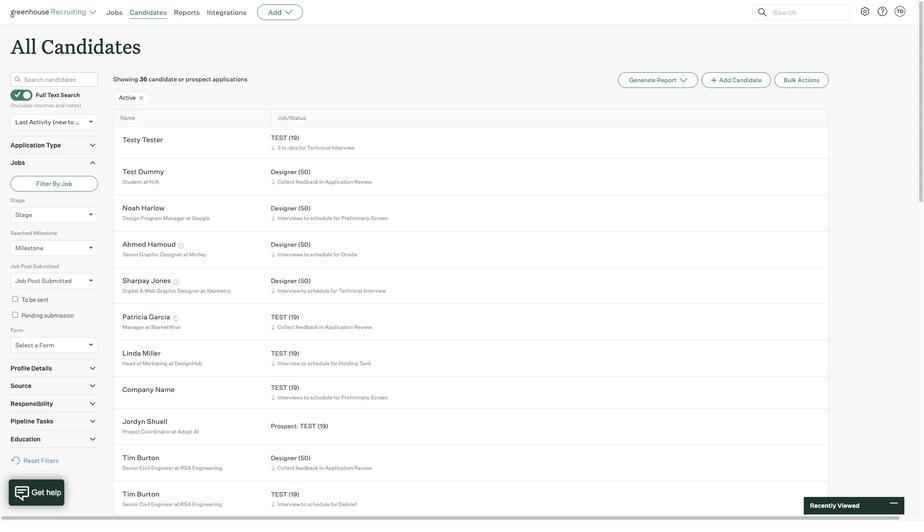 Task type: vqa. For each thing, say whether or not it's contained in the screenshot.


Task type: describe. For each thing, give the bounding box(es) containing it.
design
[[123, 215, 140, 221]]

tim for designer (50)
[[123, 453, 136, 462]]

designer (50) collect feedback in application review for burton
[[271, 454, 372, 471]]

application type
[[11, 141, 61, 149]]

test for test (19) interview to schedule for debrief
[[271, 491, 287, 498]]

filters
[[41, 457, 59, 464]]

ai
[[194, 428, 199, 435]]

bulk actions
[[784, 76, 820, 84]]

application for manager at marketwise
[[325, 324, 353, 330]]

designer (50) collect feedback in application review for dummy
[[271, 168, 372, 185]]

greenhouse recruiting image
[[11, 7, 89, 18]]

collect feedback in application review link for burton
[[270, 464, 374, 472]]

resumes
[[34, 102, 55, 109]]

to for designer (50) interviews to schedule for preliminary screen
[[304, 215, 309, 221]]

linda
[[123, 349, 141, 358]]

tim burton senior civil engineer at rsa engineering for test (19)
[[123, 490, 222, 508]]

reset
[[24, 457, 40, 464]]

prospect: test (19)
[[271, 422, 329, 430]]

integrations link
[[207, 8, 247, 17]]

prospect
[[186, 75, 211, 83]]

generate
[[630, 76, 656, 84]]

burton for test (19)
[[137, 490, 160, 499]]

last activity (new to old)
[[15, 118, 87, 125]]

recently viewed
[[811, 502, 860, 509]]

linda miller link
[[123, 349, 161, 359]]

interviews to schedule for onsite link
[[270, 250, 360, 259]]

at inside linda miller head of marketing at designhub
[[169, 360, 174, 367]]

onsite
[[342, 251, 358, 258]]

0 vertical spatial candidates
[[130, 8, 167, 17]]

reached
[[11, 230, 32, 236]]

collect feedback in application review link for dummy
[[270, 178, 374, 186]]

interviews to schedule for preliminary screen link for (50)
[[270, 214, 390, 222]]

senior graphic designer at morley
[[123, 251, 206, 258]]

stage element
[[11, 196, 98, 229]]

3
[[278, 144, 281, 151]]

technical for (19)
[[307, 144, 331, 151]]

(50) for noah harlow
[[298, 205, 311, 212]]

be
[[29, 296, 36, 303]]

pending submission
[[21, 312, 74, 319]]

candidates link
[[130, 8, 167, 17]]

review for test dummy
[[355, 178, 372, 185]]

0 vertical spatial submitted
[[33, 263, 59, 269]]

or
[[179, 75, 184, 83]]

marketwise
[[151, 324, 181, 330]]

designer for design program manager at google
[[271, 205, 297, 212]]

interviews for designer (50) interviews to schedule for onsite
[[278, 251, 303, 258]]

reports link
[[174, 8, 200, 17]]

bulk actions link
[[775, 72, 830, 88]]

jobs link
[[107, 8, 123, 17]]

prospect:
[[271, 422, 299, 430]]

and
[[56, 102, 65, 109]]

in inside test (19) collect feedback in application review
[[320, 324, 324, 330]]

jones
[[151, 276, 171, 285]]

application for student at n/a
[[325, 178, 353, 185]]

program
[[141, 215, 162, 221]]

to for last activity (new to old)
[[68, 118, 74, 125]]

responsibility
[[11, 400, 53, 407]]

for for designer (50) interviews to schedule for preliminary screen
[[334, 215, 340, 221]]

to
[[21, 296, 28, 303]]

patricia garcia
[[123, 313, 170, 321]]

generate report
[[630, 76, 677, 84]]

active
[[119, 94, 136, 101]]

preliminary for (50)
[[342, 215, 370, 221]]

1 vertical spatial milestone
[[15, 244, 43, 251]]

to for designer (50) interviews to schedule for onsite
[[304, 251, 309, 258]]

job post submitted element
[[11, 262, 98, 295]]

add candidate
[[720, 76, 763, 84]]

interview for test (19) interview to schedule for holding tank
[[278, 360, 300, 367]]

notes)
[[66, 102, 81, 109]]

preliminary for (19)
[[342, 394, 370, 401]]

generate report button
[[619, 72, 699, 88]]

at inside jordyn shuell project coordinator at adept ai
[[172, 428, 177, 435]]

student
[[123, 178, 142, 185]]

job/status
[[278, 115, 306, 121]]

(19) for test (19) 3 to-dos for technical interview
[[289, 134, 300, 142]]

(19) for test (19) interview to schedule for debrief
[[289, 491, 300, 498]]

last activity (new to old) option
[[15, 118, 87, 125]]

test (19) interview to schedule for debrief
[[271, 491, 357, 508]]

test (19) interview to schedule for holding tank
[[271, 350, 372, 367]]

linda miller head of marketing at designhub
[[123, 349, 202, 367]]

designer for senior graphic designer at morley
[[271, 241, 297, 248]]

head
[[123, 360, 136, 367]]

(19) for test (19) collect feedback in application review
[[289, 313, 300, 321]]

test dummy student at n/a
[[123, 167, 164, 185]]

google
[[192, 215, 210, 221]]

to-
[[282, 144, 289, 151]]

manager at marketwise
[[123, 324, 181, 330]]

application for senior civil engineer at rsa engineering
[[325, 465, 353, 471]]

company
[[123, 385, 154, 394]]

0 vertical spatial name
[[120, 115, 135, 121]]

for for designer (50) interview to schedule for technical interview
[[331, 287, 338, 294]]

feedback for test dummy
[[296, 178, 319, 185]]

schedule for designer (50) interviews to schedule for onsite
[[310, 251, 333, 258]]

patricia
[[123, 313, 148, 321]]

36
[[140, 75, 147, 83]]

test for test (19) collect feedback in application review
[[271, 313, 287, 321]]

add button
[[257, 4, 303, 20]]

at inside test dummy student at n/a
[[143, 178, 148, 185]]

1 vertical spatial stage
[[15, 211, 32, 218]]

senior for test (19)
[[123, 501, 138, 508]]

filter by job button
[[11, 176, 98, 192]]

To be sent checkbox
[[12, 296, 18, 302]]

test
[[123, 167, 137, 176]]

profile details
[[11, 364, 52, 372]]

1 horizontal spatial form
[[39, 341, 54, 349]]

1 senior from the top
[[123, 251, 138, 258]]

collect for tim burton
[[278, 465, 295, 471]]

pending
[[21, 312, 43, 319]]

add candidate link
[[702, 72, 772, 88]]

feedback for tim burton
[[296, 465, 319, 471]]

(19) for test (19) interviews to schedule for preliminary screen
[[289, 384, 300, 391]]

xeometry
[[207, 287, 231, 294]]

tim burton senior civil engineer at rsa engineering for designer (50)
[[123, 453, 222, 471]]

tim burton link for designer (50)
[[123, 453, 160, 464]]

application down the "last"
[[11, 141, 45, 149]]

td button
[[894, 4, 908, 18]]

Search text field
[[772, 6, 843, 19]]

designhub
[[175, 360, 202, 367]]

recently
[[811, 502, 837, 509]]

company name
[[123, 385, 175, 394]]

review inside test (19) collect feedback in application review
[[355, 324, 372, 330]]

ahmed hamoud has been in onsite for more than 21 days image
[[177, 243, 185, 249]]

0 vertical spatial job post submitted
[[11, 263, 59, 269]]

dos
[[289, 144, 298, 151]]

manager inside 'noah harlow design program manager at google'
[[163, 215, 185, 221]]

to be sent
[[21, 296, 48, 303]]

0 vertical spatial form
[[11, 327, 23, 333]]

1 vertical spatial manager
[[123, 324, 144, 330]]

test for test (19) interview to schedule for holding tank
[[271, 350, 287, 357]]

type
[[46, 141, 61, 149]]

td
[[897, 8, 904, 14]]

hamoud
[[148, 240, 176, 249]]

test (19) interviews to schedule for preliminary screen
[[271, 384, 388, 401]]

pipeline tasks
[[11, 418, 53, 425]]

(19) for test (19) interview to schedule for holding tank
[[289, 350, 300, 357]]

interviews for test (19) interviews to schedule for preliminary screen
[[278, 394, 303, 401]]

patricia garcia link
[[123, 313, 170, 323]]

engineer for test (19)
[[151, 501, 173, 508]]

schedule for designer (50) interviews to schedule for preliminary screen
[[310, 215, 333, 221]]

tim burton link for test (19)
[[123, 490, 160, 500]]

reset filters
[[24, 457, 59, 464]]

&
[[140, 287, 144, 294]]

1 vertical spatial job
[[11, 263, 20, 269]]

2 vertical spatial job
[[15, 277, 26, 284]]

reached milestone
[[11, 230, 57, 236]]

in for dummy
[[320, 178, 324, 185]]

coordinator
[[141, 428, 171, 435]]

old)
[[75, 118, 87, 125]]

(50) for tim burton
[[298, 454, 311, 462]]

jordyn shuell link
[[123, 417, 168, 427]]

showing
[[113, 75, 138, 83]]

0 vertical spatial post
[[21, 263, 32, 269]]

viewed
[[838, 502, 860, 509]]



Task type: locate. For each thing, give the bounding box(es) containing it.
testy
[[123, 135, 141, 144]]

filter
[[36, 180, 51, 187]]

technical inside designer (50) interview to schedule for technical interview
[[339, 287, 363, 294]]

digital & web graphic designer at xeometry
[[123, 287, 231, 294]]

schedule inside test (19) interviews to schedule for preliminary screen
[[310, 394, 333, 401]]

0 vertical spatial engineering
[[192, 465, 222, 471]]

2 in from the top
[[320, 324, 324, 330]]

2 (50) from the top
[[298, 205, 311, 212]]

0 vertical spatial jobs
[[107, 8, 123, 17]]

screen inside designer (50) interviews to schedule for preliminary screen
[[371, 215, 388, 221]]

1 vertical spatial post
[[27, 277, 40, 284]]

schedule inside test (19) interview to schedule for holding tank
[[308, 360, 330, 367]]

in up designer (50) interviews to schedule for preliminary screen
[[320, 178, 324, 185]]

collect feedback in application review link up test (19) interview to schedule for holding tank
[[270, 323, 374, 331]]

1 vertical spatial job post submitted
[[15, 277, 72, 284]]

2 collect feedback in application review link from the top
[[270, 323, 374, 331]]

in for burton
[[320, 465, 324, 471]]

sharpay jones
[[123, 276, 171, 285]]

1 (50) from the top
[[298, 168, 311, 176]]

0 vertical spatial designer (50) collect feedback in application review
[[271, 168, 372, 185]]

2 collect from the top
[[278, 324, 295, 330]]

2 vertical spatial senior
[[123, 501, 138, 508]]

to inside test (19) interviews to schedule for preliminary screen
[[304, 394, 309, 401]]

for for test (19) 3 to-dos for technical interview
[[300, 144, 306, 151]]

feedback down 3 to-dos for technical interview link
[[296, 178, 319, 185]]

1 tim burton senior civil engineer at rsa engineering from the top
[[123, 453, 222, 471]]

0 vertical spatial civil
[[140, 465, 150, 471]]

candidate
[[149, 75, 177, 83]]

ahmed hamoud
[[123, 240, 176, 249]]

all candidates
[[11, 33, 141, 59]]

checkmark image
[[14, 92, 21, 98]]

to inside designer (50) interviews to schedule for preliminary screen
[[304, 215, 309, 221]]

2 tim burton link from the top
[[123, 490, 160, 500]]

graphic down ahmed hamoud link
[[140, 251, 159, 258]]

2 burton from the top
[[137, 490, 160, 499]]

designer for digital & web graphic designer at xeometry
[[271, 277, 297, 285]]

add for add
[[268, 8, 282, 17]]

shuell
[[147, 417, 168, 426]]

interviews inside designer (50) interviews to schedule for preliminary screen
[[278, 215, 303, 221]]

interviews inside test (19) interviews to schedule for preliminary screen
[[278, 394, 303, 401]]

integrations
[[207, 8, 247, 17]]

2 tim from the top
[[123, 490, 136, 499]]

0 vertical spatial milestone
[[33, 230, 57, 236]]

harlow
[[141, 204, 165, 212]]

collect for test dummy
[[278, 178, 295, 185]]

(50)
[[298, 168, 311, 176], [298, 205, 311, 212], [298, 241, 311, 248], [298, 277, 311, 285], [298, 454, 311, 462]]

1 screen from the top
[[371, 215, 388, 221]]

text
[[47, 91, 59, 98]]

1 vertical spatial collect
[[278, 324, 295, 330]]

1 vertical spatial technical
[[339, 287, 363, 294]]

for inside designer (50) interviews to schedule for preliminary screen
[[334, 215, 340, 221]]

milestone
[[33, 230, 57, 236], [15, 244, 43, 251]]

1 vertical spatial graphic
[[157, 287, 176, 294]]

tim
[[123, 453, 136, 462], [123, 490, 136, 499]]

interviews to schedule for preliminary screen link for (19)
[[270, 393, 390, 402]]

configure image
[[861, 6, 871, 17]]

holding
[[339, 360, 358, 367]]

(includes
[[11, 102, 33, 109]]

job inside button
[[61, 180, 72, 187]]

1 horizontal spatial add
[[720, 76, 732, 84]]

(50) up designer (50) interviews to schedule for onsite
[[298, 205, 311, 212]]

interviews for designer (50) interviews to schedule for preliminary screen
[[278, 215, 303, 221]]

submitted
[[33, 263, 59, 269], [42, 277, 72, 284]]

0 vertical spatial collect
[[278, 178, 295, 185]]

1 horizontal spatial technical
[[339, 287, 363, 294]]

job post submitted up sent
[[15, 277, 72, 284]]

test inside test (19) collect feedback in application review
[[271, 313, 287, 321]]

jordyn shuell project coordinator at adept ai
[[123, 417, 199, 435]]

schedule up designer (50) interviews to schedule for onsite
[[310, 215, 333, 221]]

to for test (19) interview to schedule for holding tank
[[302, 360, 307, 367]]

tim for test (19)
[[123, 490, 136, 499]]

interviews to schedule for preliminary screen link up designer (50) interviews to schedule for onsite
[[270, 214, 390, 222]]

interview inside test (19) 3 to-dos for technical interview
[[332, 144, 355, 151]]

test
[[271, 134, 287, 142], [271, 313, 287, 321], [271, 350, 287, 357], [271, 384, 287, 391], [300, 422, 316, 430], [271, 491, 287, 498]]

form right 'a'
[[39, 341, 54, 349]]

designer (50) interview to schedule for technical interview
[[271, 277, 386, 294]]

sent
[[37, 296, 48, 303]]

to for designer (50) interview to schedule for technical interview
[[302, 287, 307, 294]]

feedback up test (19) interview to schedule for holding tank
[[296, 324, 319, 330]]

(50) inside designer (50) interviews to schedule for onsite
[[298, 241, 311, 248]]

designer inside designer (50) interview to schedule for technical interview
[[271, 277, 297, 285]]

1 vertical spatial add
[[720, 76, 732, 84]]

source
[[11, 382, 32, 390]]

engineer
[[151, 465, 173, 471], [151, 501, 173, 508]]

to inside designer (50) interview to schedule for technical interview
[[302, 287, 307, 294]]

interview to schedule for technical interview link
[[270, 287, 389, 295]]

2 vertical spatial interviews
[[278, 394, 303, 401]]

feedback inside test (19) collect feedback in application review
[[296, 324, 319, 330]]

candidate reports are now available! apply filters and select "view in app" element
[[619, 72, 699, 88]]

to inside designer (50) interviews to schedule for onsite
[[304, 251, 309, 258]]

1 collect feedback in application review link from the top
[[270, 178, 374, 186]]

schedule up test (19) collect feedback in application review
[[308, 287, 330, 294]]

0 horizontal spatial technical
[[307, 144, 331, 151]]

civil
[[140, 465, 150, 471], [140, 501, 150, 508]]

3 feedback from the top
[[296, 465, 319, 471]]

name
[[120, 115, 135, 121], [155, 385, 175, 394]]

select
[[15, 341, 33, 349]]

test inside test (19) interview to schedule for holding tank
[[271, 350, 287, 357]]

collect inside test (19) collect feedback in application review
[[278, 324, 295, 330]]

designer inside designer (50) interviews to schedule for onsite
[[271, 241, 297, 248]]

1 vertical spatial senior
[[123, 465, 138, 471]]

2 vertical spatial collect feedback in application review link
[[270, 464, 374, 472]]

designer (50) collect feedback in application review down 3 to-dos for technical interview link
[[271, 168, 372, 185]]

1 in from the top
[[320, 178, 324, 185]]

1 horizontal spatial jobs
[[107, 8, 123, 17]]

collect feedback in application review link up test (19) interview to schedule for debrief at left bottom
[[270, 464, 374, 472]]

0 vertical spatial burton
[[137, 453, 160, 462]]

1 vertical spatial engineer
[[151, 501, 173, 508]]

(50) down 3 to-dos for technical interview link
[[298, 168, 311, 176]]

preliminary inside designer (50) interviews to schedule for preliminary screen
[[342, 215, 370, 221]]

interview for designer (50) interview to schedule for technical interview
[[278, 287, 300, 294]]

schedule for test (19) interview to schedule for debrief
[[308, 501, 330, 508]]

schedule for test (19) interview to schedule for holding tank
[[308, 360, 330, 367]]

schedule down interview to schedule for holding tank link
[[310, 394, 333, 401]]

actions
[[799, 76, 820, 84]]

reset filters button
[[11, 453, 63, 469]]

2 vertical spatial feedback
[[296, 465, 319, 471]]

tester
[[142, 135, 163, 144]]

2 senior from the top
[[123, 465, 138, 471]]

schedule for designer (50) interview to schedule for technical interview
[[308, 287, 330, 294]]

2 civil from the top
[[140, 501, 150, 508]]

civil for designer (50)
[[140, 465, 150, 471]]

(new
[[53, 118, 67, 125]]

candidates down jobs link
[[41, 33, 141, 59]]

milestone down reached milestone
[[15, 244, 43, 251]]

3 in from the top
[[320, 465, 324, 471]]

digital
[[123, 287, 139, 294]]

interview for test (19) interview to schedule for debrief
[[278, 501, 300, 508]]

interview
[[332, 144, 355, 151], [278, 287, 300, 294], [364, 287, 386, 294], [278, 360, 300, 367], [278, 501, 300, 508]]

0 horizontal spatial add
[[268, 8, 282, 17]]

submitted down reached milestone element at the left
[[33, 263, 59, 269]]

test for test (19) 3 to-dos for technical interview
[[271, 134, 287, 142]]

web
[[145, 287, 156, 294]]

noah harlow link
[[123, 204, 165, 214]]

review for tim burton
[[355, 465, 372, 471]]

test (19) collect feedback in application review
[[271, 313, 372, 330]]

milestone down stage element
[[33, 230, 57, 236]]

candidates right jobs link
[[130, 8, 167, 17]]

interviews to schedule for preliminary screen link down interview to schedule for holding tank link
[[270, 393, 390, 402]]

1 vertical spatial review
[[355, 324, 372, 330]]

1 feedback from the top
[[296, 178, 319, 185]]

form down pending submission option
[[11, 327, 23, 333]]

job post submitted
[[11, 263, 59, 269], [15, 277, 72, 284]]

name right company
[[155, 385, 175, 394]]

graphic down jones at left
[[157, 287, 176, 294]]

applications
[[213, 75, 248, 83]]

1 vertical spatial rsa
[[181, 501, 191, 508]]

1 vertical spatial candidates
[[41, 33, 141, 59]]

0 vertical spatial interviews
[[278, 215, 303, 221]]

1 vertical spatial form
[[39, 341, 54, 349]]

post down reached
[[21, 263, 32, 269]]

3 (50) from the top
[[298, 241, 311, 248]]

submission
[[44, 312, 74, 319]]

1 vertical spatial designer (50) collect feedback in application review
[[271, 454, 372, 471]]

designer inside designer (50) interviews to schedule for preliminary screen
[[271, 205, 297, 212]]

jordyn
[[123, 417, 146, 426]]

for inside test (19) interview to schedule for debrief
[[331, 501, 338, 508]]

stage
[[11, 197, 25, 203], [15, 211, 32, 218]]

5 (50) from the top
[[298, 454, 311, 462]]

(50) inside designer (50) interview to schedule for technical interview
[[298, 277, 311, 285]]

at inside 'noah harlow design program manager at google'
[[186, 215, 191, 221]]

for down the holding
[[334, 394, 340, 401]]

2 vertical spatial collect
[[278, 465, 295, 471]]

miller
[[143, 349, 161, 358]]

2 tim burton senior civil engineer at rsa engineering from the top
[[123, 490, 222, 508]]

jobs left candidates 'link'
[[107, 8, 123, 17]]

jobs down application type
[[11, 159, 25, 166]]

3 interviews from the top
[[278, 394, 303, 401]]

technical right dos
[[307, 144, 331, 151]]

1 vertical spatial tim
[[123, 490, 136, 499]]

application inside test (19) collect feedback in application review
[[325, 324, 353, 330]]

(50) for test dummy
[[298, 168, 311, 176]]

reports
[[174, 8, 200, 17]]

1 vertical spatial submitted
[[42, 277, 72, 284]]

0 vertical spatial stage
[[11, 197, 25, 203]]

interview to schedule for debrief link
[[270, 500, 359, 508]]

collect feedback in application review link up designer (50) interviews to schedule for preliminary screen
[[270, 178, 374, 186]]

feedback up test (19) interview to schedule for debrief at left bottom
[[296, 465, 319, 471]]

1 horizontal spatial name
[[155, 385, 175, 394]]

(50) up interview to schedule for technical interview link
[[298, 277, 311, 285]]

application up test (19) interview to schedule for holding tank
[[325, 324, 353, 330]]

for right dos
[[300, 144, 306, 151]]

2 screen from the top
[[371, 394, 388, 401]]

full text search (includes resumes and notes)
[[11, 91, 81, 109]]

1 horizontal spatial manager
[[163, 215, 185, 221]]

1 vertical spatial interviews
[[278, 251, 303, 258]]

1 vertical spatial interviews to schedule for preliminary screen link
[[270, 393, 390, 402]]

for inside test (19) 3 to-dos for technical interview
[[300, 144, 306, 151]]

for for designer (50) interviews to schedule for onsite
[[334, 251, 340, 258]]

1 vertical spatial preliminary
[[342, 394, 370, 401]]

screen for (19)
[[371, 394, 388, 401]]

interviews to schedule for preliminary screen link
[[270, 214, 390, 222], [270, 393, 390, 402]]

0 vertical spatial preliminary
[[342, 215, 370, 221]]

test for test (19) interviews to schedule for preliminary screen
[[271, 384, 287, 391]]

0 vertical spatial tim
[[123, 453, 136, 462]]

0 horizontal spatial name
[[120, 115, 135, 121]]

to for test (19) interviews to schedule for preliminary screen
[[304, 394, 309, 401]]

(19) inside test (19) interviews to schedule for preliminary screen
[[289, 384, 300, 391]]

schedule left debrief
[[308, 501, 330, 508]]

0 vertical spatial manager
[[163, 215, 185, 221]]

rsa for test (19)
[[181, 501, 191, 508]]

0 vertical spatial technical
[[307, 144, 331, 151]]

tank
[[360, 360, 372, 367]]

for left the holding
[[331, 360, 338, 367]]

for up test (19) collect feedback in application review
[[331, 287, 338, 294]]

for left onsite
[[334, 251, 340, 258]]

designer (50) collect feedback in application review
[[271, 168, 372, 185], [271, 454, 372, 471]]

(50) down prospect: test (19)
[[298, 454, 311, 462]]

(19) inside test (19) 3 to-dos for technical interview
[[289, 134, 300, 142]]

add for add candidate
[[720, 76, 732, 84]]

in up test (19) interview to schedule for holding tank
[[320, 324, 324, 330]]

to for test (19) interview to schedule for debrief
[[302, 501, 307, 508]]

test inside test (19) 3 to-dos for technical interview
[[271, 134, 287, 142]]

rsa
[[181, 465, 191, 471], [181, 501, 191, 508]]

technical down onsite
[[339, 287, 363, 294]]

1 vertical spatial jobs
[[11, 159, 25, 166]]

1 vertical spatial tim burton senior civil engineer at rsa engineering
[[123, 490, 222, 508]]

0 vertical spatial in
[[320, 178, 324, 185]]

Search candidates field
[[11, 72, 98, 87]]

1 vertical spatial screen
[[371, 394, 388, 401]]

project
[[123, 428, 140, 435]]

jobs
[[107, 8, 123, 17], [11, 159, 25, 166]]

2 vertical spatial in
[[320, 465, 324, 471]]

burton for designer (50)
[[137, 453, 160, 462]]

2 designer (50) collect feedback in application review from the top
[[271, 454, 372, 471]]

application up designer (50) interviews to schedule for preliminary screen
[[325, 178, 353, 185]]

4 (50) from the top
[[298, 277, 311, 285]]

1 vertical spatial civil
[[140, 501, 150, 508]]

bulk
[[784, 76, 797, 84]]

interview to schedule for holding tank link
[[270, 359, 374, 368]]

to inside test (19) interview to schedule for debrief
[[302, 501, 307, 508]]

0 vertical spatial add
[[268, 8, 282, 17]]

(19) inside test (19) interview to schedule for holding tank
[[289, 350, 300, 357]]

2 engineer from the top
[[151, 501, 173, 508]]

1 vertical spatial engineering
[[192, 501, 222, 508]]

designer for senior civil engineer at rsa engineering
[[271, 454, 297, 462]]

0 vertical spatial job
[[61, 180, 72, 187]]

3 collect from the top
[[278, 465, 295, 471]]

1 tim burton link from the top
[[123, 453, 160, 464]]

schedule left onsite
[[310, 251, 333, 258]]

ahmed hamoud link
[[123, 240, 176, 250]]

company name link
[[123, 385, 175, 395]]

1 vertical spatial collect feedback in application review link
[[270, 323, 374, 331]]

engineering for designer (50)
[[192, 465, 222, 471]]

rsa for designer (50)
[[181, 465, 191, 471]]

schedule inside designer (50) interviews to schedule for onsite
[[310, 251, 333, 258]]

test dummy link
[[123, 167, 164, 177]]

preliminary up onsite
[[342, 215, 370, 221]]

schedule inside designer (50) interview to schedule for technical interview
[[308, 287, 330, 294]]

2 vertical spatial review
[[355, 465, 372, 471]]

Pending submission checkbox
[[12, 312, 18, 318]]

reached milestone element
[[11, 229, 98, 262]]

test inside test (19) interviews to schedule for preliminary screen
[[271, 384, 287, 391]]

application up debrief
[[325, 465, 353, 471]]

technical inside test (19) 3 to-dos for technical interview
[[307, 144, 331, 151]]

technical for (50)
[[339, 287, 363, 294]]

2 interviews to schedule for preliminary screen link from the top
[[270, 393, 390, 402]]

submitted up sent
[[42, 277, 72, 284]]

for inside test (19) interview to schedule for holding tank
[[331, 360, 338, 367]]

1 tim from the top
[[123, 453, 136, 462]]

senior for designer (50)
[[123, 465, 138, 471]]

0 horizontal spatial form
[[11, 327, 23, 333]]

0 vertical spatial review
[[355, 178, 372, 185]]

form element
[[11, 326, 98, 359]]

for inside designer (50) interview to schedule for technical interview
[[331, 287, 338, 294]]

for for test (19) interview to schedule for holding tank
[[331, 360, 338, 367]]

to
[[68, 118, 74, 125], [304, 215, 309, 221], [304, 251, 309, 258], [302, 287, 307, 294], [302, 360, 307, 367], [304, 394, 309, 401], [302, 501, 307, 508]]

1 engineer from the top
[[151, 465, 173, 471]]

schedule left the holding
[[308, 360, 330, 367]]

for left debrief
[[331, 501, 338, 508]]

for for test (19) interview to schedule for debrief
[[331, 501, 338, 508]]

0 vertical spatial screen
[[371, 215, 388, 221]]

manager down patricia
[[123, 324, 144, 330]]

schedule inside test (19) interview to schedule for debrief
[[308, 501, 330, 508]]

for for test (19) interviews to schedule for preliminary screen
[[334, 394, 340, 401]]

sharpay jones has been in technical interview for more than 14 days image
[[173, 280, 180, 285]]

0 vertical spatial engineer
[[151, 465, 173, 471]]

name down active
[[120, 115, 135, 121]]

2 engineering from the top
[[192, 501, 222, 508]]

noah harlow design program manager at google
[[123, 204, 210, 221]]

0 horizontal spatial jobs
[[11, 159, 25, 166]]

pipeline
[[11, 418, 35, 425]]

2 rsa from the top
[[181, 501, 191, 508]]

1 designer (50) collect feedback in application review from the top
[[271, 168, 372, 185]]

schedule inside designer (50) interviews to schedule for preliminary screen
[[310, 215, 333, 221]]

engineer for designer (50)
[[151, 465, 173, 471]]

(19) inside test (19) collect feedback in application review
[[289, 313, 300, 321]]

0 horizontal spatial manager
[[123, 324, 144, 330]]

1 interviews to schedule for preliminary screen link from the top
[[270, 214, 390, 222]]

for inside designer (50) interviews to schedule for onsite
[[334, 251, 340, 258]]

1 preliminary from the top
[[342, 215, 370, 221]]

2 interviews from the top
[[278, 251, 303, 258]]

0 vertical spatial collect feedback in application review link
[[270, 178, 374, 186]]

engineering for test (19)
[[192, 501, 222, 508]]

0 vertical spatial graphic
[[140, 251, 159, 258]]

1 burton from the top
[[137, 453, 160, 462]]

1 interviews from the top
[[278, 215, 303, 221]]

2 feedback from the top
[[296, 324, 319, 330]]

2 review from the top
[[355, 324, 372, 330]]

garcia
[[149, 313, 170, 321]]

all
[[11, 33, 37, 59]]

preliminary inside test (19) interviews to schedule for preliminary screen
[[342, 394, 370, 401]]

0 vertical spatial tim burton senior civil engineer at rsa engineering
[[123, 453, 222, 471]]

screen for (50)
[[371, 215, 388, 221]]

designer (50) collect feedback in application review up test (19) interview to schedule for debrief at left bottom
[[271, 454, 372, 471]]

test (19) 3 to-dos for technical interview
[[271, 134, 355, 151]]

testy tester link
[[123, 135, 163, 145]]

schedule for test (19) interviews to schedule for preliminary screen
[[310, 394, 333, 401]]

0 vertical spatial interviews to schedule for preliminary screen link
[[270, 214, 390, 222]]

3 review from the top
[[355, 465, 372, 471]]

interview inside test (19) interview to schedule for debrief
[[278, 501, 300, 508]]

designer for student at n/a
[[271, 168, 297, 176]]

1 civil from the top
[[140, 465, 150, 471]]

td button
[[896, 6, 906, 17]]

senior
[[123, 251, 138, 258], [123, 465, 138, 471], [123, 501, 138, 508]]

test inside test (19) interview to schedule for debrief
[[271, 491, 287, 498]]

dummy
[[138, 167, 164, 176]]

interviews inside designer (50) interviews to schedule for onsite
[[278, 251, 303, 258]]

1 vertical spatial tim burton link
[[123, 490, 160, 500]]

2 preliminary from the top
[[342, 394, 370, 401]]

0 vertical spatial tim burton link
[[123, 453, 160, 464]]

0 vertical spatial senior
[[123, 251, 138, 258]]

civil for test (19)
[[140, 501, 150, 508]]

1 vertical spatial burton
[[137, 490, 160, 499]]

3 collect feedback in application review link from the top
[[270, 464, 374, 472]]

(50) inside designer (50) interviews to schedule for preliminary screen
[[298, 205, 311, 212]]

full
[[36, 91, 46, 98]]

1 vertical spatial name
[[155, 385, 175, 394]]

job post submitted down reached milestone element at the left
[[11, 263, 59, 269]]

feedback
[[296, 178, 319, 185], [296, 324, 319, 330], [296, 465, 319, 471]]

1 rsa from the top
[[181, 465, 191, 471]]

1 review from the top
[[355, 178, 372, 185]]

adept
[[178, 428, 193, 435]]

(19) inside test (19) interview to schedule for debrief
[[289, 491, 300, 498]]

1 vertical spatial in
[[320, 324, 324, 330]]

manager right the program at top
[[163, 215, 185, 221]]

add inside 'popup button'
[[268, 8, 282, 17]]

0 vertical spatial rsa
[[181, 465, 191, 471]]

interview inside test (19) interview to schedule for holding tank
[[278, 360, 300, 367]]

for up designer (50) interviews to schedule for onsite
[[334, 215, 340, 221]]

1 collect from the top
[[278, 178, 295, 185]]

to inside test (19) interview to schedule for holding tank
[[302, 360, 307, 367]]

1 engineering from the top
[[192, 465, 222, 471]]

(50) up interviews to schedule for onsite link
[[298, 241, 311, 248]]

search
[[61, 91, 80, 98]]

in up test (19) interview to schedule for debrief at left bottom
[[320, 465, 324, 471]]

patricia garcia has been in application review for more than 5 days image
[[172, 316, 180, 321]]

3 senior from the top
[[123, 501, 138, 508]]

1 vertical spatial feedback
[[296, 324, 319, 330]]

preliminary down the holding
[[342, 394, 370, 401]]

for inside test (19) interviews to schedule for preliminary screen
[[334, 394, 340, 401]]

post up to be sent
[[27, 277, 40, 284]]

0 vertical spatial feedback
[[296, 178, 319, 185]]

screen inside test (19) interviews to schedule for preliminary screen
[[371, 394, 388, 401]]



